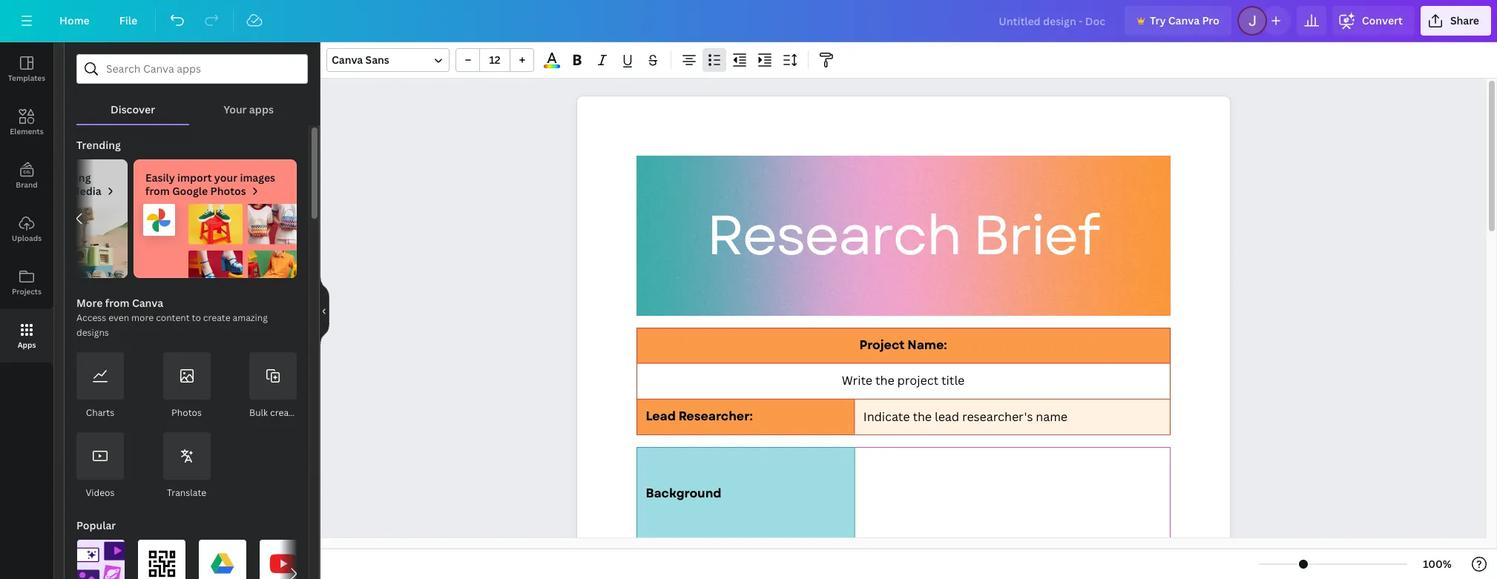 Task type: locate. For each thing, give the bounding box(es) containing it.
0 horizontal spatial photos
[[171, 407, 202, 419]]

brief
[[973, 196, 1099, 276]]

try canva pro
[[1150, 13, 1220, 27]]

elements
[[10, 126, 44, 137]]

main menu bar
[[0, 0, 1498, 42]]

more
[[76, 296, 103, 310]]

0 vertical spatial photos
[[210, 184, 246, 198]]

canva sans button
[[327, 48, 450, 72]]

sans
[[366, 53, 389, 67]]

2 horizontal spatial canva
[[1169, 13, 1200, 27]]

0 vertical spatial canva
[[1169, 13, 1200, 27]]

canva sans
[[332, 53, 389, 67]]

canva right try in the right top of the page
[[1169, 13, 1200, 27]]

canva inside popup button
[[332, 53, 363, 67]]

0 vertical spatial from
[[145, 184, 170, 198]]

1 horizontal spatial photos
[[210, 184, 246, 198]]

amazing
[[233, 312, 268, 324]]

even
[[108, 312, 129, 324]]

from left google
[[145, 184, 170, 198]]

photos right google
[[210, 184, 246, 198]]

1 horizontal spatial from
[[145, 184, 170, 198]]

canva up more
[[132, 296, 163, 310]]

create right bulk
[[270, 407, 297, 419]]

projects button
[[0, 256, 53, 309]]

your apps button
[[189, 84, 308, 124]]

translate
[[167, 487, 206, 499]]

from up even
[[105, 296, 130, 310]]

designs
[[76, 327, 109, 339]]

2 vertical spatial canva
[[132, 296, 163, 310]]

brand button
[[0, 149, 53, 203]]

1 vertical spatial canva
[[332, 53, 363, 67]]

your apps
[[224, 102, 274, 117]]

photos left bulk
[[171, 407, 202, 419]]

Search Canva apps search field
[[106, 55, 278, 83]]

create
[[203, 312, 230, 324], [270, 407, 297, 419]]

create right to
[[203, 312, 230, 324]]

canva
[[1169, 13, 1200, 27], [332, 53, 363, 67], [132, 296, 163, 310]]

try
[[1150, 13, 1166, 27]]

import
[[177, 171, 212, 185]]

photos inside more from canva element
[[171, 407, 202, 419]]

file button
[[107, 6, 149, 36]]

side panel tab list
[[0, 42, 53, 363]]

group
[[456, 48, 534, 72]]

1 vertical spatial from
[[105, 296, 130, 310]]

0 horizontal spatial canva
[[132, 296, 163, 310]]

uploads
[[12, 233, 42, 243]]

from
[[145, 184, 170, 198], [105, 296, 130, 310]]

projects
[[12, 286, 42, 297]]

color range image
[[544, 65, 560, 68]]

more from canva element
[[76, 352, 297, 501]]

access
[[76, 312, 106, 324]]

1 vertical spatial photos
[[171, 407, 202, 419]]

Design title text field
[[987, 6, 1119, 36]]

easily
[[145, 171, 175, 185]]

from inside easily import your images from google photos
[[145, 184, 170, 198]]

0 vertical spatial create
[[203, 312, 230, 324]]

canva left sans
[[332, 53, 363, 67]]

hide image
[[320, 275, 329, 347]]

google
[[172, 184, 208, 198]]

home
[[59, 13, 90, 27]]

1 horizontal spatial canva
[[332, 53, 363, 67]]

1 horizontal spatial create
[[270, 407, 297, 419]]

bulk create
[[249, 407, 297, 419]]

textbox with the sentence, 'a rover exploring mars' over an image of a rover exploring mars image
[[0, 204, 128, 278]]

photos
[[210, 184, 246, 198], [171, 407, 202, 419]]

apps button
[[0, 309, 53, 363]]

pro
[[1202, 13, 1220, 27]]

discover
[[111, 102, 155, 117]]

your
[[224, 102, 247, 117]]

file
[[119, 13, 137, 27]]

1 vertical spatial create
[[270, 407, 297, 419]]

apps
[[249, 102, 274, 117]]

0 horizontal spatial from
[[105, 296, 130, 310]]

0 horizontal spatial create
[[203, 312, 230, 324]]



Task type: vqa. For each thing, say whether or not it's contained in the screenshot.
the leftmost The Staff
no



Task type: describe. For each thing, give the bounding box(es) containing it.
elements button
[[0, 96, 53, 149]]

videos
[[86, 487, 115, 499]]

content
[[156, 312, 190, 324]]

create inside more from canva element
[[270, 407, 297, 419]]

from inside more from canva access even more content to create amazing designs
[[105, 296, 130, 310]]

photos inside easily import your images from google photos
[[210, 184, 246, 198]]

share
[[1451, 13, 1480, 27]]

more from canva access even more content to create amazing designs
[[76, 296, 268, 339]]

– – number field
[[485, 53, 505, 67]]

canva inside button
[[1169, 13, 1200, 27]]

100% button
[[1414, 553, 1462, 577]]

brand
[[16, 180, 38, 190]]

home link
[[47, 6, 101, 36]]

uploads button
[[0, 203, 53, 256]]

templates button
[[0, 42, 53, 96]]

your
[[214, 171, 238, 185]]

research
[[706, 196, 961, 276]]

apps
[[18, 340, 36, 350]]

the google photos logo is positioned on the left side. to the right of the logo, there is a grid containing four images. these images display colorful shoes, shirts, or chairs. image
[[134, 204, 297, 278]]

templates
[[8, 73, 45, 83]]

more
[[131, 312, 154, 324]]

convert button
[[1333, 6, 1415, 36]]

try canva pro button
[[1125, 6, 1232, 36]]

images
[[240, 171, 275, 185]]

popular
[[76, 519, 116, 533]]

easily import your images from google photos
[[145, 171, 275, 198]]

discover button
[[76, 84, 189, 124]]

research brief
[[706, 196, 1099, 276]]

convert
[[1362, 13, 1403, 27]]

share button
[[1421, 6, 1492, 36]]

canva inside more from canva access even more content to create amazing designs
[[132, 296, 163, 310]]

charts
[[86, 407, 114, 419]]

trending
[[76, 138, 121, 152]]

Research Brief text field
[[577, 96, 1230, 580]]

100%
[[1423, 557, 1452, 571]]

bulk
[[249, 407, 268, 419]]

create inside more from canva access even more content to create amazing designs
[[203, 312, 230, 324]]

to
[[192, 312, 201, 324]]



